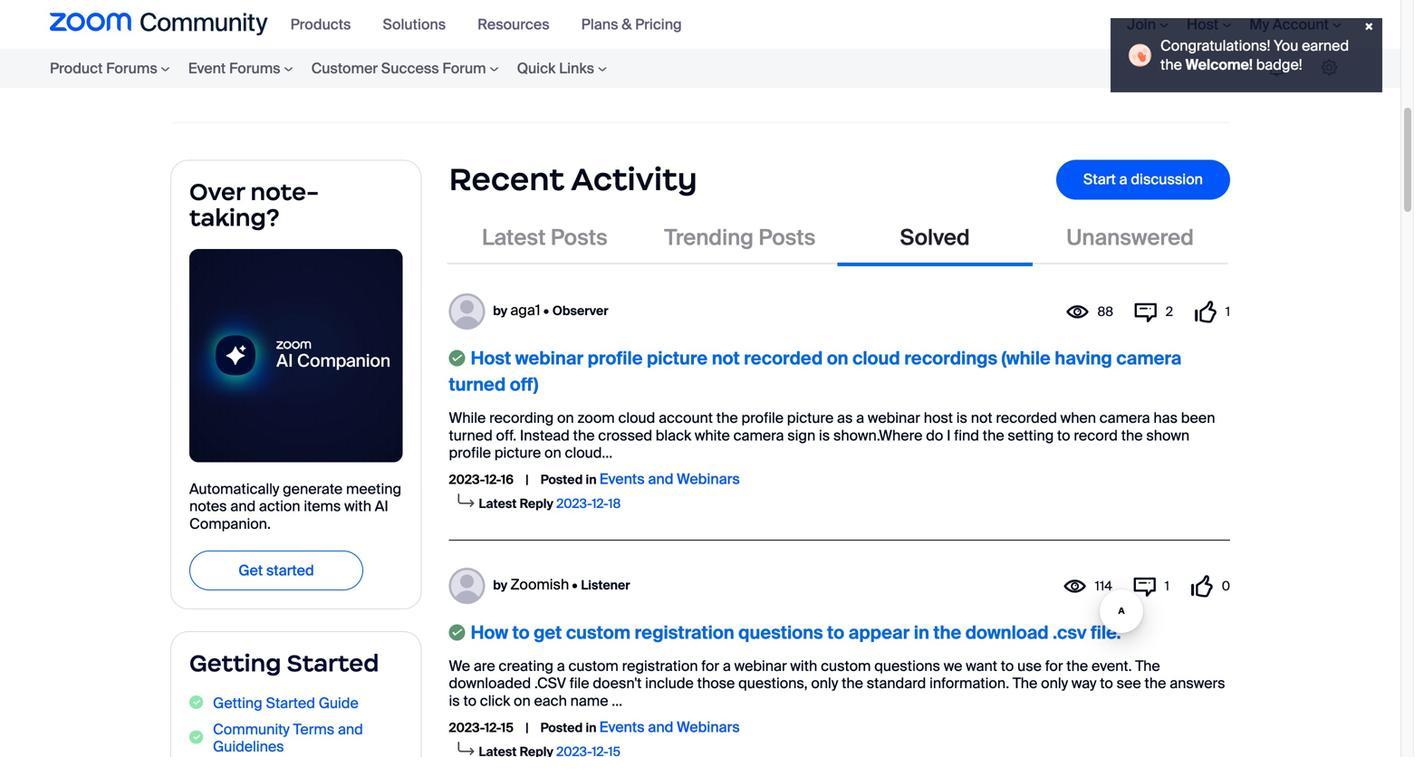 Task type: vqa. For each thing, say whether or not it's contained in the screenshot.
topmost the •
yes



Task type: locate. For each thing, give the bounding box(es) containing it.
forums
[[106, 59, 157, 78], [229, 59, 281, 78]]

items
[[304, 497, 341, 516]]

host for host webinar profile picture not recorded on cloud recordings (while having camera turned off)
[[471, 347, 511, 370]]

1 horizontal spatial not
[[971, 409, 993, 428]]

guide
[[319, 694, 359, 713]]

host for the host link
[[1187, 15, 1219, 34]]

on left cloud...
[[545, 443, 562, 463]]

1 vertical spatial recorded
[[996, 409, 1057, 428]]

1 horizontal spatial 1
[[1226, 303, 1230, 320]]

forum
[[684, 8, 723, 25], [443, 59, 486, 78]]

posts right trending
[[759, 224, 816, 252]]

• inside the 'by zoomish • listener'
[[572, 577, 578, 594]]

in right "appear"
[[914, 622, 930, 645]]

webinars down those in the bottom of the page
[[677, 718, 740, 737]]

picture
[[647, 347, 708, 370], [787, 409, 834, 428], [495, 443, 541, 463]]

is down the we
[[449, 692, 460, 711]]

customer success forum link
[[302, 49, 508, 88]]

a
[[1119, 170, 1128, 189], [856, 409, 865, 428], [557, 657, 565, 676], [723, 657, 731, 676]]

2023-12-15 | posted in events and webinars
[[449, 718, 740, 737]]

webinars
[[677, 470, 740, 489], [677, 718, 740, 737]]

0 horizontal spatial forums
[[106, 59, 157, 78]]

1 vertical spatial latest
[[479, 495, 517, 512]]

0 vertical spatial started
[[287, 649, 379, 678]]

recorded left when
[[996, 409, 1057, 428]]

in inside "2023-12-16 | posted in events and webinars latest reply 2023-12-18"
[[586, 472, 597, 489]]

recent
[[449, 160, 565, 199]]

webinar inside while recording on zoom cloud account the profile picture as a webinar host is not recorded when camera has been turned off. instead the crossed black white camera sign is shown.where do i find the setting to record the shown profile picture on cloud...
[[868, 409, 920, 428]]

turned inside while recording on zoom cloud account the profile picture as a webinar host is not recorded when camera has been turned off. instead the crossed black white camera sign is shown.where do i find the setting to record the shown profile picture on cloud...
[[449, 426, 493, 445]]

plans & pricing
[[581, 15, 682, 34]]

2 turned from the top
[[449, 426, 493, 445]]

1 horizontal spatial questions
[[875, 657, 940, 676]]

we are creating a custom registration for a webinar with custom questions we want to use for the event. the downloaded .csv file doesn't include those questions, only the standard information. the only way to see the answers is to click on each name ...
[[449, 657, 1226, 711]]

1 only from the left
[[811, 674, 838, 693]]

posted inside 2023-12-15 | posted in events and webinars
[[541, 720, 583, 737]]

turned up while
[[449, 373, 506, 396]]

menu bar
[[281, 0, 705, 49], [1100, 0, 1351, 49], [14, 49, 652, 88]]

0 horizontal spatial webinar
[[515, 347, 584, 370]]

forum down marketplace link
[[443, 59, 486, 78]]

2 events from the top
[[599, 718, 645, 737]]

1 webinars from the top
[[677, 470, 740, 489]]

webinars inside "2023-12-16 | posted in events and webinars latest reply 2023-12-18"
[[677, 470, 740, 489]]

use
[[1018, 657, 1042, 676]]

profile
[[588, 347, 643, 370], [742, 409, 784, 428], [449, 443, 491, 463]]

0 vertical spatial with
[[344, 497, 371, 516]]

• left listener
[[572, 577, 578, 594]]

0 vertical spatial by
[[493, 302, 508, 319]]

0 horizontal spatial host
[[471, 347, 511, 370]]

alert
[[1111, 18, 1383, 110]]

posted for profile
[[541, 472, 583, 489]]

notes
[[198, 8, 234, 25]]

turned
[[449, 373, 506, 396], [449, 426, 493, 445]]

recorded up the sign
[[744, 347, 823, 370]]

picture left as
[[787, 409, 834, 428]]

1 horizontal spatial host
[[1187, 15, 1219, 34]]

1 vertical spatial in
[[914, 622, 930, 645]]

1 vertical spatial registration
[[622, 657, 698, 676]]

0 horizontal spatial picture
[[495, 443, 541, 463]]

0 vertical spatial latest
[[482, 224, 546, 252]]

1 for from the left
[[702, 657, 720, 676]]

0 vertical spatial cloud
[[853, 347, 900, 370]]

a left file
[[557, 657, 565, 676]]

reply
[[520, 495, 554, 512]]

plans & pricing link
[[581, 15, 696, 34]]

products link
[[291, 15, 365, 34]]

15
[[501, 720, 514, 737]]

0 vertical spatial turned
[[449, 373, 506, 396]]

0 horizontal spatial with
[[344, 497, 371, 516]]

0 horizontal spatial •
[[543, 302, 549, 319]]

2 horizontal spatial is
[[957, 409, 968, 428]]

automatically
[[189, 480, 279, 499]]

0 horizontal spatial 1
[[1165, 578, 1170, 595]]

host up congratulations!
[[1187, 15, 1219, 34]]

plans
[[581, 15, 618, 34]]

| inside "2023-12-16 | posted in events and webinars latest reply 2023-12-18"
[[526, 472, 529, 489]]

1 vertical spatial |
[[526, 720, 529, 737]]

1 horizontal spatial only
[[1041, 674, 1068, 693]]

custom up the 'name'
[[569, 657, 619, 676]]

0 vertical spatial posted
[[541, 472, 583, 489]]

a right as
[[856, 409, 865, 428]]

product forums
[[50, 59, 157, 78]]

posted inside "2023-12-16 | posted in events and webinars latest reply 2023-12-18"
[[541, 472, 583, 489]]

only right 'questions,'
[[811, 674, 838, 693]]

events and webinars link down include
[[599, 718, 740, 737]]

quick
[[517, 59, 556, 78]]

and down include
[[648, 718, 674, 737]]

0 vertical spatial getting
[[189, 649, 281, 678]]

2023- left 16
[[449, 472, 485, 489]]

• for get
[[572, 577, 578, 594]]

to left "appear"
[[827, 622, 845, 645]]

the right event.
[[1136, 657, 1160, 676]]

&
[[622, 15, 632, 34]]

1 vertical spatial •
[[572, 577, 578, 594]]

1 horizontal spatial the
[[1136, 657, 1160, 676]]

and down black
[[648, 470, 674, 489]]

| for to
[[526, 720, 529, 737]]

1 | from the top
[[526, 472, 529, 489]]

off)
[[510, 373, 539, 396]]

white
[[695, 426, 730, 445]]

12- inside 2023-12-15 | posted in events and webinars
[[485, 720, 501, 737]]

forums down community.title image
[[106, 59, 157, 78]]

congratulations!
[[1161, 36, 1271, 55]]

getting up getting started guide link
[[189, 649, 281, 678]]

• inside by aga1 • observer
[[543, 302, 549, 319]]

webinar down how to get custom registration questions to appear in the download .csv file.
[[734, 657, 787, 676]]

getting started
[[189, 649, 379, 678]]

those
[[697, 674, 735, 693]]

alert containing congratulations! you earned the
[[1111, 18, 1383, 110]]

2 vertical spatial 12-
[[485, 720, 501, 737]]

(while
[[1002, 347, 1051, 370]]

0 vertical spatial webinars
[[677, 470, 740, 489]]

1 forums from the left
[[106, 59, 157, 78]]

is right i on the right bottom
[[957, 409, 968, 428]]

latest inside "2023-12-16 | posted in events and webinars latest reply 2023-12-18"
[[479, 495, 517, 512]]

started inside 'getting started guide community terms and guidelines'
[[266, 694, 315, 713]]

been
[[1181, 409, 1215, 428]]

1 vertical spatial host
[[471, 347, 511, 370]]

events and webinars link for picture
[[600, 470, 740, 489]]

custom down "appear"
[[821, 657, 871, 676]]

by
[[493, 302, 508, 319], [493, 577, 508, 594]]

posted for get
[[541, 720, 583, 737]]

recording
[[489, 409, 554, 428]]

event forums
[[188, 59, 281, 78]]

host
[[924, 409, 953, 428]]

2 webinars from the top
[[677, 718, 740, 737]]

getting up community
[[213, 694, 263, 713]]

2023- inside 2023-12-15 | posted in events and webinars
[[449, 720, 485, 737]]

12- down cloud...
[[592, 495, 608, 512]]

by for how
[[493, 577, 508, 594]]

having
[[1055, 347, 1112, 370]]

for
[[702, 657, 720, 676], [1045, 657, 1063, 676]]

0 horizontal spatial for
[[702, 657, 720, 676]]

webinars down the white on the bottom of the page
[[677, 470, 740, 489]]

getting inside 'getting started guide community terms and guidelines'
[[213, 694, 263, 713]]

the right instead
[[573, 426, 595, 445]]

cloud up as
[[853, 347, 900, 370]]

| right 15
[[526, 720, 529, 737]]

1 vertical spatial not
[[971, 409, 993, 428]]

2023- right reply
[[556, 495, 592, 512]]

profile inside host webinar profile picture not recorded on cloud recordings (while having camera turned off)
[[588, 347, 643, 370]]

custom
[[566, 622, 631, 645], [569, 657, 619, 676], [821, 657, 871, 676]]

1 right 2
[[1226, 303, 1230, 320]]

started up the terms
[[266, 694, 315, 713]]

2 by from the top
[[493, 577, 508, 594]]

1 events from the top
[[600, 470, 645, 489]]

registration up ...
[[622, 657, 698, 676]]

0 horizontal spatial not
[[712, 347, 740, 370]]

0 horizontal spatial only
[[811, 674, 838, 693]]

information.
[[930, 674, 1009, 693]]

menu bar up quick
[[281, 0, 705, 49]]

trending posts
[[664, 224, 816, 252]]

to left record
[[1057, 426, 1071, 445]]

posts
[[551, 224, 608, 252], [759, 224, 816, 252]]

instead
[[520, 426, 570, 445]]

1 horizontal spatial forums
[[229, 59, 281, 78]]

and down "guide"
[[338, 720, 363, 739]]

on
[[827, 347, 849, 370], [557, 409, 574, 428], [545, 443, 562, 463], [514, 692, 531, 711]]

0 horizontal spatial posts
[[551, 224, 608, 252]]

the down .csv
[[1067, 657, 1088, 676]]

profile down the observer
[[588, 347, 643, 370]]

1 vertical spatial by
[[493, 577, 508, 594]]

0 vertical spatial recorded
[[744, 347, 823, 370]]

0 vertical spatial registration
[[635, 622, 734, 645]]

a right the start
[[1119, 170, 1128, 189]]

1 events and webinars link from the top
[[600, 470, 740, 489]]

questions up 'questions,'
[[739, 622, 823, 645]]

in down the 'name'
[[586, 720, 597, 737]]

creating
[[499, 657, 554, 676]]

webinar up 'off)'
[[515, 347, 584, 370]]

menu bar containing product forums
[[14, 49, 652, 88]]

recorded
[[744, 347, 823, 370], [996, 409, 1057, 428]]

started up "guide"
[[287, 649, 379, 678]]

in inside 2023-12-15 | posted in events and webinars
[[586, 720, 597, 737]]

0 vertical spatial not
[[712, 347, 740, 370]]

as
[[837, 409, 853, 428]]

and right the notes
[[230, 497, 256, 516]]

picture up account
[[647, 347, 708, 370]]

| right 16
[[526, 472, 529, 489]]

0 vertical spatial questions
[[739, 622, 823, 645]]

0 vertical spatial events
[[600, 470, 645, 489]]

2 vertical spatial webinar
[[734, 657, 787, 676]]

posts for latest posts
[[551, 224, 608, 252]]

forum right "pricing"
[[684, 8, 723, 25]]

1 horizontal spatial webinar
[[734, 657, 787, 676]]

by right zoomish image
[[493, 577, 508, 594]]

turned left the off.
[[449, 426, 493, 445]]

the right find
[[983, 426, 1005, 445]]

0 vertical spatial 12-
[[485, 472, 501, 489]]

1 vertical spatial started
[[266, 694, 315, 713]]

1 horizontal spatial with
[[790, 657, 818, 676]]

1 vertical spatial cloud
[[618, 409, 655, 428]]

0 horizontal spatial recorded
[[744, 347, 823, 370]]

for right include
[[702, 657, 720, 676]]

recorded inside while recording on zoom cloud account the profile picture as a webinar host is not recorded when camera has been turned off. instead the crossed black white camera sign is shown.where do i find the setting to record the shown profile picture on cloud...
[[996, 409, 1057, 428]]

the
[[1136, 657, 1160, 676], [1013, 674, 1038, 693]]

2 vertical spatial profile
[[449, 443, 491, 463]]

posted down "each"
[[541, 720, 583, 737]]

the right want
[[1013, 674, 1038, 693]]

the inside congratulations! you earned the
[[1161, 55, 1182, 74]]

my
[[1250, 15, 1270, 34]]

with down the how to get custom registration questions to appear in the download .csv file. link
[[790, 657, 818, 676]]

picture inside host webinar profile picture not recorded on cloud recordings (while having camera turned off)
[[647, 347, 708, 370]]

0 vertical spatial |
[[526, 472, 529, 489]]

1 horizontal spatial recorded
[[996, 409, 1057, 428]]

on up as
[[827, 347, 849, 370]]

started for getting started guide community terms and guidelines
[[266, 694, 315, 713]]

is right the sign
[[819, 426, 830, 445]]

0 horizontal spatial questions
[[739, 622, 823, 645]]

2 posted from the top
[[541, 720, 583, 737]]

host
[[1187, 15, 1219, 34], [471, 347, 511, 370]]

1 vertical spatial posted
[[541, 720, 583, 737]]

posts for trending posts
[[759, 224, 816, 252]]

0 vertical spatial host
[[1187, 15, 1219, 34]]

1 vertical spatial with
[[790, 657, 818, 676]]

0 horizontal spatial cloud
[[618, 409, 655, 428]]

events down ...
[[599, 718, 645, 737]]

by inside by aga1 • observer
[[493, 302, 508, 319]]

event forums link
[[179, 49, 302, 88]]

1 vertical spatial turned
[[449, 426, 493, 445]]

0 vertical spatial picture
[[647, 347, 708, 370]]

the
[[1161, 55, 1182, 74], [717, 409, 738, 428], [573, 426, 595, 445], [983, 426, 1005, 445], [1121, 426, 1143, 445], [934, 622, 962, 645], [1067, 657, 1088, 676], [842, 674, 863, 693], [1145, 674, 1166, 693]]

latest down recent
[[482, 224, 546, 252]]

1 vertical spatial getting
[[213, 694, 263, 713]]

1 turned from the top
[[449, 373, 506, 396]]

by zoomish • listener
[[493, 575, 630, 594]]

2 events and webinars link from the top
[[599, 718, 740, 737]]

1 by from the top
[[493, 302, 508, 319]]

|
[[526, 472, 529, 489], [526, 720, 529, 737]]

badge!
[[1256, 55, 1303, 74]]

0 vertical spatial in
[[586, 472, 597, 489]]

1 vertical spatial events and webinars link
[[599, 718, 740, 737]]

12- for to
[[485, 720, 501, 737]]

a left 'questions,'
[[723, 657, 731, 676]]

camera down 2
[[1117, 347, 1182, 370]]

0 vertical spatial webinar
[[515, 347, 584, 370]]

by inside the 'by zoomish • listener'
[[493, 577, 508, 594]]

products
[[291, 15, 351, 34]]

for right "use"
[[1045, 657, 1063, 676]]

18
[[608, 495, 621, 512]]

in up 2023-12-18 link
[[586, 472, 597, 489]]

a inside while recording on zoom cloud account the profile picture as a webinar host is not recorded when camera has been turned off. instead the crossed black white camera sign is shown.where do i find the setting to record the shown profile picture on cloud...
[[856, 409, 865, 428]]

2 posts from the left
[[759, 224, 816, 252]]

1 left the 0
[[1165, 578, 1170, 595]]

0 vertical spatial events and webinars link
[[600, 470, 740, 489]]

by for host
[[493, 302, 508, 319]]

started for getting started
[[287, 649, 379, 678]]

2 only from the left
[[1041, 674, 1068, 693]]

forums right event
[[229, 59, 281, 78]]

2 horizontal spatial picture
[[787, 409, 834, 428]]

1 vertical spatial forum
[[443, 59, 486, 78]]

resources link
[[478, 15, 563, 34]]

questions
[[739, 622, 823, 645], [875, 657, 940, 676]]

1 vertical spatial webinars
[[677, 718, 740, 737]]

0 vertical spatial •
[[543, 302, 549, 319]]

0 horizontal spatial forum
[[443, 59, 486, 78]]

camera inside host webinar profile picture not recorded on cloud recordings (while having camera turned off)
[[1117, 347, 1182, 370]]

1 vertical spatial picture
[[787, 409, 834, 428]]

answers
[[1170, 674, 1226, 693]]

1 vertical spatial questions
[[875, 657, 940, 676]]

0 vertical spatial profile
[[588, 347, 643, 370]]

only
[[811, 674, 838, 693], [1041, 674, 1068, 693]]

webinar left do
[[868, 409, 920, 428]]

get started link
[[189, 551, 363, 591]]

events
[[600, 470, 645, 489], [599, 718, 645, 737]]

questions inside we are creating a custom registration for a webinar with custom questions we want to use for the event. the downloaded .csv file doesn't include those questions, only the standard information. the only way to see the answers is to click on each name ...
[[875, 657, 940, 676]]

1 posts from the left
[[551, 224, 608, 252]]

getting for getting started guide community terms and guidelines
[[213, 694, 263, 713]]

0 horizontal spatial is
[[449, 692, 460, 711]]

2 horizontal spatial webinar
[[868, 409, 920, 428]]

camera left the sign
[[734, 426, 784, 445]]

getting for getting started
[[189, 649, 281, 678]]

on right click
[[514, 692, 531, 711]]

while
[[449, 409, 486, 428]]

1 horizontal spatial for
[[1045, 657, 1063, 676]]

not up account
[[712, 347, 740, 370]]

only left way on the bottom of the page
[[1041, 674, 1068, 693]]

events up 18
[[600, 470, 645, 489]]

webinar inside we are creating a custom registration for a webinar with custom questions we want to use for the event. the downloaded .csv file doesn't include those questions, only the standard information. the only way to see the answers is to click on each name ...
[[734, 657, 787, 676]]

host up 'off)'
[[471, 347, 511, 370]]

2 for from the left
[[1045, 657, 1063, 676]]

off.
[[496, 426, 517, 445]]

2023-
[[449, 472, 485, 489], [556, 495, 592, 512], [449, 720, 485, 737]]

2 vertical spatial picture
[[495, 443, 541, 463]]

the down join link
[[1161, 55, 1182, 74]]

product
[[50, 59, 103, 78]]

events inside "2023-12-16 | posted in events and webinars latest reply 2023-12-18"
[[600, 470, 645, 489]]

1 vertical spatial profile
[[742, 409, 784, 428]]

not right i on the right bottom
[[971, 409, 993, 428]]

posted up reply
[[541, 472, 583, 489]]

2 forums from the left
[[229, 59, 281, 78]]

1 vertical spatial webinar
[[868, 409, 920, 428]]

by aga1 • observer
[[493, 301, 608, 320]]

start a discussion
[[1084, 170, 1203, 189]]

profile down while
[[449, 443, 491, 463]]

questions down "appear"
[[875, 657, 940, 676]]

cloud right zoom
[[618, 409, 655, 428]]

1 horizontal spatial profile
[[588, 347, 643, 370]]

| inside 2023-12-15 | posted in events and webinars
[[526, 720, 529, 737]]

0 vertical spatial 2023-
[[449, 472, 485, 489]]

standard
[[867, 674, 926, 693]]

host inside 'menu bar'
[[1187, 15, 1219, 34]]

profile left the sign
[[742, 409, 784, 428]]

zoomish image
[[449, 568, 485, 604]]

2 vertical spatial 2023-
[[449, 720, 485, 737]]

events for picture
[[600, 470, 645, 489]]

posts down recent activity
[[551, 224, 608, 252]]

2 | from the top
[[526, 720, 529, 737]]

0 horizontal spatial profile
[[449, 443, 491, 463]]

12- down click
[[485, 720, 501, 737]]

12- down the off.
[[485, 472, 501, 489]]

on inside we are creating a custom registration for a webinar with custom questions we want to use for the event. the downloaded .csv file doesn't include those questions, only the standard information. the only way to see the answers is to click on each name ...
[[514, 692, 531, 711]]

you
[[1274, 36, 1299, 55]]

menu bar down products link
[[14, 49, 652, 88]]

1 horizontal spatial picture
[[647, 347, 708, 370]]

• right aga1
[[543, 302, 549, 319]]

1 horizontal spatial cloud
[[853, 347, 900, 370]]

12-
[[485, 472, 501, 489], [592, 495, 608, 512], [485, 720, 501, 737]]

forums for event forums
[[229, 59, 281, 78]]

2023- down click
[[449, 720, 485, 737]]

menu bar up welcome!
[[1100, 0, 1351, 49]]

by left aga1 link
[[493, 302, 508, 319]]

with left ai
[[344, 497, 371, 516]]

1 vertical spatial events
[[599, 718, 645, 737]]

with
[[344, 497, 371, 516], [790, 657, 818, 676]]

1 posted from the top
[[541, 472, 583, 489]]

picture up 16
[[495, 443, 541, 463]]

cloud
[[853, 347, 900, 370], [618, 409, 655, 428]]

host inside host webinar profile picture not recorded on cloud recordings (while having camera turned off)
[[471, 347, 511, 370]]

1 horizontal spatial posts
[[759, 224, 816, 252]]

want
[[966, 657, 998, 676]]

when
[[1061, 409, 1096, 428]]

0 vertical spatial forum
[[684, 8, 723, 25]]

1 horizontal spatial •
[[572, 577, 578, 594]]

...
[[612, 692, 623, 711]]

2 vertical spatial in
[[586, 720, 597, 737]]



Task type: describe. For each thing, give the bounding box(es) containing it.
cloud inside while recording on zoom cloud account the profile picture as a webinar host is not recorded when camera has been turned off. instead the crossed black white camera sign is shown.where do i find the setting to record the shown profile picture on cloud...
[[618, 409, 655, 428]]

click
[[480, 692, 510, 711]]

terms
[[293, 720, 335, 739]]

notes
[[189, 497, 227, 516]]

events for custom
[[599, 718, 645, 737]]

each
[[534, 692, 567, 711]]

1 vertical spatial 12-
[[592, 495, 608, 512]]

×
[[1365, 19, 1374, 35]]

customer success forum
[[311, 59, 486, 78]]

pricing
[[635, 15, 682, 34]]

cloud...
[[565, 443, 613, 463]]

shown.where
[[834, 426, 923, 445]]

not inside host webinar profile picture not recorded on cloud recordings (while having camera turned off)
[[712, 347, 740, 370]]

88
[[1098, 303, 1114, 320]]

.csv
[[1053, 622, 1087, 645]]

event.
[[1092, 657, 1132, 676]]

menu bar containing join
[[1100, 0, 1351, 49]]

114
[[1095, 578, 1113, 595]]

setting
[[1008, 426, 1054, 445]]

and inside 'getting started guide community terms and guidelines'
[[338, 720, 363, 739]]

are
[[474, 657, 495, 676]]

way
[[1072, 674, 1097, 693]]

marketplace link
[[391, 0, 587, 43]]

doesn't
[[593, 674, 642, 693]]

solved
[[900, 224, 970, 252]]

webinars for not
[[677, 470, 740, 489]]

notes link
[[180, 0, 376, 43]]

we
[[449, 657, 470, 676]]

and inside automatically generate meeting notes and action items with ai companion.
[[230, 497, 256, 516]]

zoomish link
[[510, 575, 569, 594]]

and inside "2023-12-16 | posted in events and webinars latest reply 2023-12-18"
[[648, 470, 674, 489]]

1 vertical spatial 2023-
[[556, 495, 592, 512]]

turned inside host webinar profile picture not recorded on cloud recordings (while having camera turned off)
[[449, 373, 506, 396]]

get started
[[239, 561, 314, 580]]

while recording on zoom cloud account the profile picture as a webinar host is not recorded when camera has been turned off. instead the crossed black white camera sign is shown.where do i find the setting to record the shown profile picture on cloud...
[[449, 409, 1215, 463]]

on left zoom
[[557, 409, 574, 428]]

to left 'see' at the bottom right of page
[[1100, 674, 1113, 693]]

the right account
[[717, 409, 738, 428]]

cloud inside host webinar profile picture not recorded on cloud recordings (while having camera turned off)
[[853, 347, 900, 370]]

latest posts
[[482, 224, 608, 252]]

join
[[1127, 15, 1156, 34]]

guidelines
[[213, 738, 284, 757]]

developer forum
[[621, 8, 723, 25]]

companion.
[[189, 514, 271, 533]]

1 vertical spatial 1
[[1165, 578, 1170, 595]]

name
[[570, 692, 608, 711]]

downloaded
[[449, 674, 531, 693]]

product forums link
[[50, 49, 179, 88]]

the left standard
[[842, 674, 863, 693]]

how to get custom registration questions to appear in the download .csv file.
[[471, 622, 1121, 645]]

observer
[[553, 302, 608, 319]]

getting started guide link
[[213, 694, 359, 713]]

1 horizontal spatial forum
[[684, 8, 723, 25]]

to left the get
[[512, 622, 530, 645]]

to left "use"
[[1001, 657, 1014, 676]]

recorded inside host webinar profile picture not recorded on cloud recordings (while having camera turned off)
[[744, 347, 823, 370]]

started
[[266, 561, 314, 580]]

webinars for registration
[[677, 718, 740, 737]]

download
[[966, 622, 1049, 645]]

join link
[[1127, 15, 1169, 34]]

appear
[[849, 622, 910, 645]]

get
[[534, 622, 562, 645]]

with inside automatically generate meeting notes and action items with ai companion.
[[344, 497, 371, 516]]

recent activity
[[449, 160, 698, 199]]

resources
[[478, 15, 550, 34]]

custom down listener
[[566, 622, 631, 645]]

2023- for webinar
[[449, 472, 485, 489]]

developer forum link
[[603, 0, 798, 43]]

getting started heading
[[189, 649, 403, 678]]

| for webinar
[[526, 472, 529, 489]]

record
[[1074, 426, 1118, 445]]

the left shown
[[1121, 426, 1143, 445]]

getting started guide community terms and guidelines
[[213, 694, 363, 757]]

is inside we are creating a custom registration for a webinar with custom questions we want to use for the event. the downloaded .csv file doesn't include those questions, only the standard information. the only way to see the answers is to click on each name ...
[[449, 692, 460, 711]]

community.title image
[[50, 13, 268, 36]]

quick links link
[[508, 49, 616, 88]]

2023- for to
[[449, 720, 485, 737]]

crossed
[[598, 426, 652, 445]]

recordings
[[904, 347, 998, 370]]

listener
[[581, 577, 630, 594]]

in for file.
[[586, 720, 597, 737]]

aga1 image
[[449, 294, 485, 330]]

do
[[926, 426, 943, 445]]

solutions
[[383, 15, 446, 34]]

2023-12-18 link
[[556, 495, 621, 512]]

12- for webinar
[[485, 472, 501, 489]]

on inside host webinar profile picture not recorded on cloud recordings (while having camera turned off)
[[827, 347, 849, 370]]

the right 'see' at the bottom right of page
[[1145, 674, 1166, 693]]

not inside while recording on zoom cloud account the profile picture as a webinar host is not recorded when camera has been turned off. instead the crossed black white camera sign is shown.where do i find the setting to record the shown profile picture on cloud...
[[971, 409, 993, 428]]

community
[[213, 720, 290, 739]]

to inside while recording on zoom cloud account the profile picture as a webinar host is not recorded when camera has been turned off. instead the crossed black white camera sign is shown.where do i find the setting to record the shown profile picture on cloud...
[[1057, 426, 1071, 445]]

0 vertical spatial 1
[[1226, 303, 1230, 320]]

aga1
[[510, 301, 541, 320]]

quick links
[[517, 59, 594, 78]]

webinar inside host webinar profile picture not recorded on cloud recordings (while having camera turned off)
[[515, 347, 584, 370]]

events and webinars link for custom
[[599, 718, 740, 737]]

the up we
[[934, 622, 962, 645]]

forums for product forums
[[106, 59, 157, 78]]

• for profile
[[543, 302, 549, 319]]

earned
[[1302, 36, 1349, 55]]

1 horizontal spatial is
[[819, 426, 830, 445]]

file
[[570, 674, 589, 693]]

ai
[[375, 497, 388, 516]]

get
[[239, 561, 263, 580]]

questions,
[[739, 674, 808, 693]]

find
[[954, 426, 979, 445]]

forum inside 'menu bar'
[[443, 59, 486, 78]]

aga1 link
[[510, 301, 541, 320]]

my account link
[[1250, 15, 1342, 34]]

include
[[645, 674, 694, 693]]

event
[[188, 59, 226, 78]]

welcome!
[[1186, 55, 1253, 74]]

file.
[[1091, 622, 1121, 645]]

registration inside we are creating a custom registration for a webinar with custom questions we want to use for the event. the downloaded .csv file doesn't include those questions, only the standard information. the only way to see the answers is to click on each name ...
[[622, 657, 698, 676]]

action
[[259, 497, 300, 516]]

2 horizontal spatial profile
[[742, 409, 784, 428]]

in for turned
[[586, 472, 597, 489]]

congratulations! you earned the
[[1161, 36, 1349, 74]]

menu bar containing products
[[281, 0, 705, 49]]

16
[[501, 472, 514, 489]]

shown
[[1147, 426, 1190, 445]]

has
[[1154, 409, 1178, 428]]

to left click
[[463, 692, 477, 711]]

black
[[656, 426, 691, 445]]

with inside we are creating a custom registration for a webinar with custom questions we want to use for the event. the downloaded .csv file doesn't include those questions, only the standard information. the only way to see the answers is to click on each name ...
[[790, 657, 818, 676]]

camera left has
[[1100, 409, 1150, 428]]

0 horizontal spatial the
[[1013, 674, 1038, 693]]

i
[[947, 426, 951, 445]]

marketplace
[[410, 8, 484, 25]]



